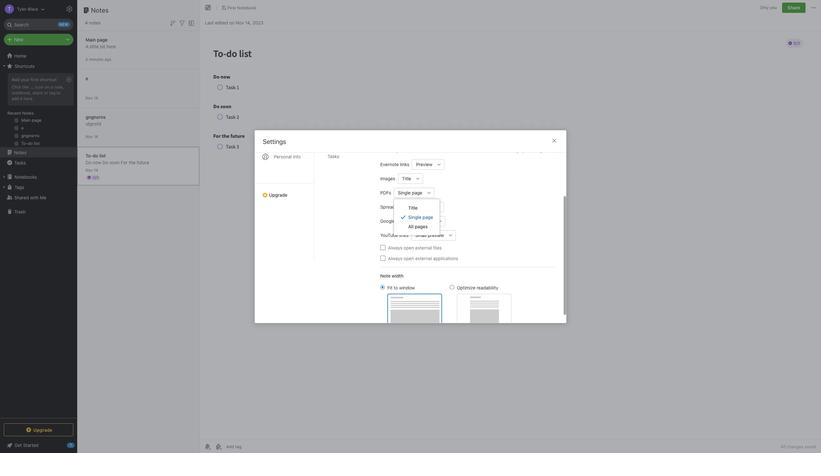 Task type: vqa. For each thing, say whether or not it's contained in the screenshot.
Kendall Parks
no



Task type: locate. For each thing, give the bounding box(es) containing it.
single inside single page link
[[409, 214, 422, 220]]

1 vertical spatial always
[[388, 255, 403, 261]]

only
[[761, 5, 769, 10]]

my
[[513, 148, 519, 153]]

title inside dropdown list menu
[[409, 205, 418, 211]]

14 for e
[[94, 95, 98, 100]]

edited
[[215, 20, 228, 25]]

tasks inside button
[[14, 160, 26, 165]]

tab list
[[255, 90, 315, 260]]

2 vertical spatial nov 14
[[86, 168, 98, 172]]

files
[[434, 245, 442, 250]]

0 vertical spatial always
[[388, 245, 403, 250]]

last
[[205, 20, 214, 25]]

0 horizontal spatial page
[[97, 37, 108, 42]]

1 do from the left
[[86, 160, 92, 165]]

open down always open external files
[[404, 255, 414, 261]]

group
[[0, 71, 77, 150]]

1 always from the top
[[388, 245, 403, 250]]

1 vertical spatial upgrade
[[33, 427, 52, 433]]

google drive links
[[381, 218, 418, 224]]

5 minutes ago
[[86, 57, 111, 62]]

first
[[228, 5, 236, 10]]

to down note,
[[57, 90, 61, 95]]

0 vertical spatial nov 14
[[86, 95, 98, 100]]

1 vertical spatial your
[[397, 148, 405, 153]]

nov 14 up 0/3
[[86, 168, 98, 172]]

future
[[137, 160, 149, 165]]

0 vertical spatial single page
[[398, 190, 423, 195]]

single down title button
[[398, 190, 411, 195]]

applications
[[434, 255, 459, 261]]

open
[[404, 245, 414, 250], [404, 255, 414, 261]]

1 horizontal spatial to
[[394, 285, 398, 290]]

on inside note window element
[[230, 20, 235, 25]]

your
[[21, 77, 30, 82], [397, 148, 405, 153]]

all inside note window element
[[781, 444, 786, 449]]

a
[[86, 44, 89, 49]]

pdfs
[[381, 190, 392, 195]]

preview button
[[412, 159, 434, 169]]

0 vertical spatial title
[[402, 176, 411, 181]]

14,
[[245, 20, 251, 25]]

notes right the recent
[[22, 110, 34, 116]]

nov 14 down sfgnsfd on the top
[[86, 134, 98, 139]]

0 horizontal spatial tasks
[[14, 160, 26, 165]]

0 horizontal spatial all
[[409, 224, 414, 229]]

3 14 from the top
[[94, 168, 98, 172]]

0 vertical spatial to
[[57, 90, 61, 95]]

single page inside dropdown list menu
[[409, 214, 434, 220]]

2 vertical spatial page
[[423, 214, 434, 220]]

info
[[293, 154, 301, 159]]

your up click the ...
[[21, 77, 30, 82]]

0 horizontal spatial the
[[22, 84, 29, 89]]

settings image
[[66, 5, 73, 13]]

all for all pages
[[409, 224, 414, 229]]

2 always from the top
[[388, 255, 403, 261]]

Search text field
[[8, 19, 69, 30]]

add
[[12, 77, 20, 82]]

Choose default view option for Images field
[[398, 173, 423, 184]]

1 horizontal spatial on
[[230, 20, 235, 25]]

1 vertical spatial notes
[[22, 110, 34, 116]]

0 vertical spatial all
[[409, 224, 414, 229]]

nov down sfgnsfd on the top
[[86, 134, 93, 139]]

shared with me link
[[0, 192, 77, 203]]

bit
[[100, 44, 105, 49]]

1 vertical spatial 14
[[94, 134, 98, 139]]

1 vertical spatial single page
[[409, 214, 434, 220]]

to inside icon on a note, notebook, stack or tag to add it here.
[[57, 90, 61, 95]]

2 14 from the top
[[94, 134, 98, 139]]

1 horizontal spatial upgrade button
[[255, 183, 314, 200]]

recent
[[7, 110, 21, 116]]

nov 14 for gngnsrns
[[86, 134, 98, 139]]

google
[[381, 218, 395, 224]]

Choose default view option for PDFs field
[[394, 187, 435, 198]]

trash
[[14, 209, 26, 214]]

note list element
[[77, 0, 200, 453]]

sfgnsfd
[[86, 121, 101, 126]]

1 vertical spatial all
[[781, 444, 786, 449]]

optimize
[[457, 285, 476, 290]]

all left 'changes'
[[781, 444, 786, 449]]

2 vertical spatial notes
[[14, 150, 26, 155]]

shortcut
[[40, 77, 57, 82]]

0 vertical spatial 14
[[94, 95, 98, 100]]

do down "to-"
[[86, 160, 92, 165]]

tag
[[49, 90, 55, 95]]

all inside dropdown list menu
[[409, 224, 414, 229]]

0 vertical spatial single
[[398, 190, 411, 195]]

to
[[57, 90, 61, 95], [394, 285, 398, 290]]

page up title link
[[412, 190, 423, 195]]

notes up tasks button
[[14, 150, 26, 155]]

your for first
[[21, 77, 30, 82]]

e
[[86, 76, 88, 81]]

3 nov 14 from the top
[[86, 168, 98, 172]]

gngnsrns
[[86, 114, 106, 120]]

0 horizontal spatial your
[[21, 77, 30, 82]]

open for always open external files
[[404, 245, 414, 250]]

a
[[51, 84, 53, 89]]

tasks tab
[[323, 151, 370, 161]]

14 up 0/3
[[94, 168, 98, 172]]

single page
[[398, 190, 423, 195], [409, 214, 434, 220]]

1 external from the top
[[416, 245, 432, 250]]

dropdown list menu
[[394, 203, 440, 231]]

14
[[94, 95, 98, 100], [94, 134, 98, 139], [94, 168, 98, 172]]

1 vertical spatial the
[[129, 160, 136, 165]]

1 vertical spatial single
[[409, 214, 422, 220]]

1 vertical spatial external
[[416, 255, 432, 261]]

1 vertical spatial nov 14
[[86, 134, 98, 139]]

0 vertical spatial external
[[416, 245, 432, 250]]

main
[[86, 37, 96, 42]]

shortcuts button
[[0, 61, 77, 71]]

notes link
[[0, 147, 77, 157]]

close image
[[551, 137, 559, 144]]

youtube
[[381, 232, 398, 238]]

your left the default at the top of the page
[[397, 148, 405, 153]]

title button
[[398, 173, 413, 184]]

2 open from the top
[[404, 255, 414, 261]]

option group
[[381, 284, 512, 325]]

page inside note list "element"
[[97, 37, 108, 42]]

0 horizontal spatial on
[[45, 84, 49, 89]]

1 vertical spatial on
[[45, 84, 49, 89]]

nov 14 up the gngnsrns
[[86, 95, 98, 100]]

Choose default view option for Google Drive links field
[[421, 216, 446, 226]]

open for always open external applications
[[404, 255, 414, 261]]

the right for at the left
[[129, 160, 136, 165]]

do
[[86, 160, 92, 165], [102, 160, 108, 165]]

all for all changes saved
[[781, 444, 786, 449]]

14 up the gngnsrns
[[94, 95, 98, 100]]

small
[[416, 232, 427, 238]]

always for always open external files
[[388, 245, 403, 250]]

2 external from the top
[[416, 255, 432, 261]]

0 horizontal spatial do
[[86, 160, 92, 165]]

always right always open external applications option
[[388, 255, 403, 261]]

or
[[44, 90, 48, 95]]

single inside single page button
[[398, 190, 411, 195]]

0 horizontal spatial upgrade button
[[4, 423, 73, 436]]

title up single page link
[[409, 205, 418, 211]]

2 horizontal spatial page
[[423, 214, 434, 220]]

first notebook button
[[220, 3, 259, 12]]

Fit to window radio
[[381, 285, 385, 289]]

Note Editor text field
[[200, 31, 822, 440]]

2 nov 14 from the top
[[86, 134, 98, 139]]

single
[[398, 190, 411, 195], [409, 214, 422, 220]]

tags button
[[0, 182, 77, 192]]

main page
[[86, 37, 108, 42]]

do down list on the left of page
[[102, 160, 108, 165]]

on right edited
[[230, 20, 235, 25]]

1 horizontal spatial tasks
[[328, 153, 340, 159]]

youtube links
[[381, 232, 409, 238]]

small preview button
[[411, 230, 446, 240]]

1 horizontal spatial the
[[129, 160, 136, 165]]

2 do from the left
[[102, 160, 108, 165]]

1 horizontal spatial do
[[102, 160, 108, 165]]

click
[[12, 84, 21, 89]]

0 vertical spatial open
[[404, 245, 414, 250]]

1 vertical spatial to
[[394, 285, 398, 290]]

single page inside button
[[398, 190, 423, 195]]

open up always open external applications
[[404, 245, 414, 250]]

None search field
[[8, 19, 69, 30]]

links left and
[[449, 148, 458, 153]]

0 vertical spatial your
[[21, 77, 30, 82]]

nov up 0/3
[[86, 168, 93, 172]]

1 nov 14 from the top
[[86, 95, 98, 100]]

to right the fit
[[394, 285, 398, 290]]

1 vertical spatial tasks
[[14, 160, 26, 165]]

here.
[[24, 96, 34, 101]]

icon on a note, notebook, stack or tag to add it here.
[[12, 84, 64, 101]]

14 down sfgnsfd on the top
[[94, 134, 98, 139]]

all pages
[[409, 224, 428, 229]]

all left pages
[[409, 224, 414, 229]]

2 vertical spatial 14
[[94, 168, 98, 172]]

the inside to-do list do now do soon for the future
[[129, 160, 136, 165]]

always right always open external files checkbox
[[388, 245, 403, 250]]

nov 14
[[86, 95, 98, 100], [86, 134, 98, 139], [86, 168, 98, 172]]

title up single page button
[[402, 176, 411, 181]]

0 vertical spatial the
[[22, 84, 29, 89]]

tree
[[0, 51, 77, 418]]

page
[[97, 37, 108, 42], [412, 190, 423, 195], [423, 214, 434, 220]]

0 vertical spatial notes
[[91, 6, 109, 14]]

4 notes
[[85, 20, 101, 25]]

1 14 from the top
[[94, 95, 98, 100]]

page up bit
[[97, 37, 108, 42]]

14 for gngnsrns
[[94, 134, 98, 139]]

first
[[31, 77, 39, 82]]

0 horizontal spatial upgrade
[[33, 427, 52, 433]]

2023
[[253, 20, 264, 25]]

0 vertical spatial tasks
[[328, 153, 340, 159]]

1 vertical spatial title
[[409, 205, 418, 211]]

1 horizontal spatial all
[[781, 444, 786, 449]]

here
[[107, 44, 116, 49]]

images
[[381, 176, 396, 181]]

page down choose default view option for spreadsheets "field"
[[423, 214, 434, 220]]

0 horizontal spatial to
[[57, 90, 61, 95]]

1 open from the top
[[404, 245, 414, 250]]

always
[[388, 245, 403, 250], [388, 255, 403, 261]]

add tag image
[[215, 443, 223, 450]]

minutes
[[89, 57, 104, 62]]

notes up notes
[[91, 6, 109, 14]]

tree containing home
[[0, 51, 77, 418]]

1 horizontal spatial upgrade
[[269, 192, 288, 198]]

on left a
[[45, 84, 49, 89]]

0 vertical spatial upgrade button
[[255, 183, 314, 200]]

external up always open external applications
[[416, 245, 432, 250]]

upgrade button
[[255, 183, 314, 200], [4, 423, 73, 436]]

1 vertical spatial page
[[412, 190, 423, 195]]

with
[[30, 195, 39, 200]]

add
[[12, 96, 19, 101]]

0 vertical spatial on
[[230, 20, 235, 25]]

0 vertical spatial page
[[97, 37, 108, 42]]

0 vertical spatial upgrade
[[269, 192, 288, 198]]

nov left 14,
[[236, 20, 244, 25]]

the left ...
[[22, 84, 29, 89]]

trash link
[[0, 206, 77, 217]]

attachments.
[[467, 148, 493, 153]]

1 horizontal spatial page
[[412, 190, 423, 195]]

1 horizontal spatial your
[[397, 148, 405, 153]]

1 vertical spatial open
[[404, 255, 414, 261]]

single page down choose default view option for images field
[[398, 190, 423, 195]]

single page up pages
[[409, 214, 434, 220]]

external down always open external files
[[416, 255, 432, 261]]

single up the all pages link
[[409, 214, 422, 220]]



Task type: describe. For each thing, give the bounding box(es) containing it.
always for always open external applications
[[388, 255, 403, 261]]

external for applications
[[416, 255, 432, 261]]

share button
[[783, 3, 806, 13]]

add your first shortcut
[[12, 77, 57, 82]]

title link
[[394, 203, 440, 213]]

optimize readability
[[457, 285, 499, 290]]

what
[[494, 148, 505, 153]]

upgrade for bottom upgrade popup button
[[33, 427, 52, 433]]

soon
[[110, 160, 120, 165]]

to inside option group
[[394, 285, 398, 290]]

page inside single page button
[[412, 190, 423, 195]]

expand note image
[[204, 4, 212, 12]]

only you
[[761, 5, 778, 10]]

tasks inside tab
[[328, 153, 340, 159]]

choose your default views for new links and attachments.
[[381, 148, 493, 153]]

now
[[93, 160, 101, 165]]

preview
[[416, 161, 433, 167]]

your for default
[[397, 148, 405, 153]]

to-do list do now do soon for the future
[[86, 153, 149, 165]]

note window element
[[200, 0, 822, 453]]

personal info
[[274, 154, 301, 159]]

shortcuts
[[14, 63, 35, 69]]

pages
[[415, 224, 428, 229]]

Choose default view option for Spreadsheets field
[[412, 202, 444, 212]]

1 vertical spatial upgrade button
[[4, 423, 73, 436]]

do
[[93, 153, 98, 158]]

nov 14 for e
[[86, 95, 98, 100]]

preview
[[428, 232, 444, 238]]

option group containing fit to window
[[381, 284, 512, 325]]

tab list containing personal info
[[255, 90, 315, 260]]

tasks button
[[0, 157, 77, 168]]

first notebook
[[228, 5, 256, 10]]

shared
[[14, 195, 29, 200]]

Always open external applications checkbox
[[381, 256, 386, 261]]

drive
[[397, 218, 408, 224]]

views
[[421, 148, 432, 153]]

last edited on nov 14, 2023
[[205, 20, 264, 25]]

readability
[[477, 285, 499, 290]]

saved
[[805, 444, 817, 449]]

and
[[459, 148, 466, 153]]

0/3
[[93, 175, 99, 180]]

little
[[90, 44, 99, 49]]

single page link
[[394, 213, 440, 222]]

new
[[440, 148, 448, 153]]

choose
[[381, 148, 395, 153]]

notes inside note list "element"
[[91, 6, 109, 14]]

gngnsrns sfgnsfd
[[86, 114, 106, 126]]

new button
[[4, 34, 73, 45]]

add a reminder image
[[204, 443, 212, 450]]

4
[[85, 20, 88, 25]]

note width
[[381, 273, 404, 278]]

expand tags image
[[2, 185, 7, 190]]

nov down e
[[86, 95, 93, 100]]

are
[[506, 148, 512, 153]]

changes
[[788, 444, 804, 449]]

expand notebooks image
[[2, 174, 7, 179]]

small preview
[[416, 232, 444, 238]]

links up title button
[[400, 161, 410, 167]]

new
[[14, 37, 23, 42]]

recent notes
[[7, 110, 34, 116]]

share
[[788, 5, 801, 10]]

on inside icon on a note, notebook, stack or tag to add it here.
[[45, 84, 49, 89]]

what are my options?
[[494, 148, 538, 153]]

evernote
[[381, 161, 399, 167]]

always open external applications
[[388, 255, 459, 261]]

options?
[[521, 148, 538, 153]]

title inside button
[[402, 176, 411, 181]]

for
[[121, 160, 128, 165]]

icon
[[35, 84, 43, 89]]

for
[[433, 148, 439, 153]]

Always open external files checkbox
[[381, 245, 386, 250]]

upgrade for the right upgrade popup button
[[269, 192, 288, 198]]

width
[[392, 273, 404, 278]]

personal
[[274, 154, 292, 159]]

fit to window
[[388, 285, 415, 290]]

Choose default view option for YouTube links field
[[411, 230, 456, 240]]

ago
[[105, 57, 111, 62]]

note,
[[54, 84, 64, 89]]

page inside single page link
[[423, 214, 434, 220]]

always open external files
[[388, 245, 442, 250]]

Optimize readability radio
[[450, 285, 455, 289]]

shared with me
[[14, 195, 46, 200]]

all pages link
[[394, 222, 440, 231]]

all changes saved
[[781, 444, 817, 449]]

links up all pages
[[409, 218, 418, 224]]

...
[[30, 84, 34, 89]]

Choose default view option for Evernote links field
[[412, 159, 445, 169]]

notebooks
[[14, 174, 37, 180]]

list
[[99, 153, 106, 158]]

single page button
[[394, 187, 424, 198]]

notebooks link
[[0, 172, 77, 182]]

a little bit here
[[86, 44, 116, 49]]

settings
[[263, 138, 286, 145]]

links down the drive
[[400, 232, 409, 238]]

stack
[[32, 90, 43, 95]]

home
[[14, 53, 26, 58]]

tags
[[14, 184, 24, 190]]

group containing add your first shortcut
[[0, 71, 77, 150]]

you
[[771, 5, 778, 10]]

5
[[86, 57, 88, 62]]

nov inside note window element
[[236, 20, 244, 25]]

external for files
[[416, 245, 432, 250]]



